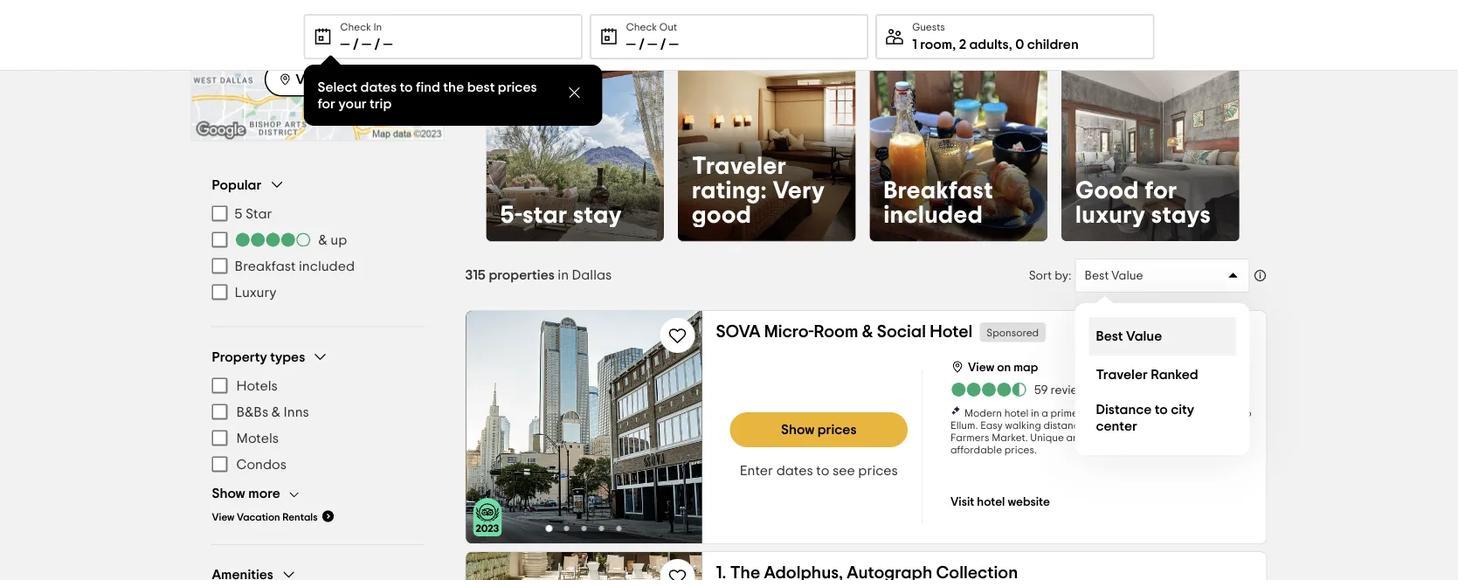 Task type: describe. For each thing, give the bounding box(es) containing it.
popular for popular hotels in dallas right now
[[486, 23, 561, 44]]

condos
[[236, 457, 287, 471]]

315 properties in dallas
[[465, 268, 612, 282]]

prices.
[[1005, 445, 1037, 455]]

2023 link
[[473, 498, 502, 536]]

best for list box containing best value
[[1096, 329, 1123, 343]]

guests
[[912, 22, 945, 32]]

dallas for hotels
[[648, 23, 707, 44]]

5-star stay
[[500, 203, 622, 227]]

visit hotel website link
[[951, 493, 1050, 510]]

micro-
[[764, 323, 814, 341]]

carousel of images figure
[[466, 311, 702, 543]]

a
[[1042, 408, 1048, 419]]

hotel for visit
[[977, 496, 1005, 509]]

check for check in — / — / —
[[340, 22, 371, 32]]

modern hotel in a prime location between downtown & deep ellum. easy walking distance to restaurants, bars, parks, and farmers market. unique ambiance, friendly staff, and affordable prices. button
[[951, 405, 1253, 456]]

staff,
[[1158, 433, 1182, 443]]

view on map
[[968, 362, 1038, 374]]

3 — from the left
[[383, 38, 393, 52]]

2 / from the left
[[374, 38, 380, 52]]

select
[[318, 80, 357, 94]]

guests 1 room , 2 adults , 0 children
[[912, 22, 1079, 52]]

map inside view map button
[[329, 73, 357, 87]]

farmers
[[951, 433, 990, 443]]

reviews
[[1051, 384, 1092, 397]]

59 reviews button
[[951, 381, 1092, 398]]

to inside the distance to city center
[[1155, 402, 1168, 416]]

more
[[248, 486, 280, 500]]

market.
[[992, 433, 1028, 443]]

group containing property types
[[212, 348, 423, 523]]

hotel for modern
[[1005, 408, 1029, 419]]

friendly
[[1120, 433, 1156, 443]]

your
[[338, 97, 367, 111]]

website
[[1008, 496, 1050, 509]]

star
[[523, 203, 568, 227]]

downtown
[[1166, 408, 1215, 419]]

breakfast inside menu
[[235, 259, 296, 273]]

1 horizontal spatial and
[[1219, 420, 1238, 431]]

the adolphus rooftop pool image
[[466, 552, 702, 580]]

save to a trip image
[[667, 566, 688, 580]]

list box containing best value
[[1075, 303, 1250, 455]]

good
[[1076, 178, 1139, 203]]

sova micro-room & social hotel
[[716, 323, 973, 341]]

popular for popular
[[212, 178, 261, 192]]

2 , from the left
[[1009, 38, 1012, 52]]

location
[[1080, 408, 1120, 419]]

property
[[212, 350, 267, 364]]

2 — from the left
[[362, 38, 371, 52]]

traveler ranked
[[1096, 368, 1199, 382]]

2 vertical spatial prices
[[858, 464, 898, 478]]

dates for select
[[360, 80, 397, 94]]

now
[[761, 23, 799, 44]]

vacation
[[237, 512, 280, 523]]

group containing popular
[[212, 176, 423, 305]]

59 reviews link
[[951, 381, 1092, 398]]

social
[[877, 323, 926, 341]]

value for list box containing best value
[[1126, 329, 1162, 343]]

2
[[959, 38, 966, 52]]

see
[[833, 464, 855, 478]]

menu containing hotels
[[212, 373, 423, 478]]

5 star
[[235, 207, 272, 221]]

out
[[659, 22, 677, 32]]

sponsored
[[987, 328, 1039, 338]]

restaurants,
[[1100, 420, 1158, 431]]

sova
[[716, 323, 761, 341]]

city
[[1171, 402, 1195, 416]]

save to a trip image
[[667, 325, 688, 346]]

motels
[[236, 431, 279, 445]]

1 / from the left
[[353, 38, 359, 52]]

59
[[1035, 384, 1048, 397]]

traveler rating: very good link
[[678, 63, 856, 241]]

to inside select dates to find the best prices for your trip
[[400, 80, 413, 94]]

the
[[443, 80, 464, 94]]

good for luxury stays link
[[1062, 63, 1239, 241]]

sort
[[1029, 270, 1052, 282]]

visit
[[951, 496, 975, 509]]

traveler for ranked
[[1096, 368, 1148, 382]]

3 / from the left
[[639, 38, 645, 52]]

view map button
[[265, 63, 370, 97]]

to inside modern hotel in a prime location between downtown & deep ellum. easy walking distance to restaurants, bars, parks, and farmers market. unique ambiance, friendly staff, and affordable prices.
[[1088, 420, 1098, 431]]

show for show more
[[212, 486, 245, 500]]

rentals
[[282, 512, 318, 523]]

up
[[330, 233, 347, 247]]

& left inns
[[272, 405, 280, 419]]

view map
[[296, 73, 357, 87]]

view on map button
[[951, 356, 1038, 376]]

inns
[[284, 405, 309, 419]]

hotels
[[236, 379, 278, 393]]

5-star stay link
[[486, 63, 664, 241]]

to left see
[[816, 464, 830, 478]]

breakfast included inside breakfast included link
[[884, 178, 994, 227]]

bars,
[[1160, 420, 1185, 431]]

value for best value popup button
[[1112, 270, 1143, 282]]

types
[[270, 350, 305, 364]]

5-
[[500, 203, 523, 227]]

map inside view on map button
[[1014, 362, 1038, 374]]

315
[[465, 268, 486, 282]]

included inside menu
[[299, 259, 355, 273]]

distance
[[1044, 420, 1086, 431]]

view for view map
[[296, 73, 326, 87]]

6 — from the left
[[669, 38, 679, 52]]

between
[[1122, 408, 1164, 419]]

popular hotels in dallas right now
[[486, 23, 799, 44]]

view vacation rentals
[[212, 512, 318, 523]]

4.5 of 5 bubbles. 59 reviews element
[[951, 381, 1092, 398]]

1 horizontal spatial breakfast
[[884, 178, 994, 203]]

5 — from the left
[[648, 38, 657, 52]]

star
[[245, 207, 272, 221]]

rating:
[[692, 178, 767, 203]]

b&bs & inns
[[236, 405, 309, 419]]

distance
[[1096, 402, 1152, 416]]

modern hotel in a prime location between downtown & deep ellum. easy walking distance to restaurants, bars, parks, and farmers market. unique ambiance, friendly staff, and affordable prices.
[[951, 408, 1252, 455]]

adults
[[969, 38, 1009, 52]]



Task type: vqa. For each thing, say whether or not it's contained in the screenshot.
Ambiance,
yes



Task type: locate. For each thing, give the bounding box(es) containing it.
best inside list box
[[1096, 329, 1123, 343]]

list box
[[1075, 303, 1250, 455]]

1 horizontal spatial included
[[884, 203, 983, 227]]

& left deep
[[1217, 408, 1224, 419]]

in left a
[[1031, 408, 1039, 419]]

breakfast included inside menu
[[235, 259, 355, 273]]

1 vertical spatial view
[[968, 362, 995, 374]]

best up traveler ranked
[[1096, 329, 1123, 343]]

4.0 of 5 bubbles image
[[235, 233, 311, 247]]

0 horizontal spatial dallas
[[572, 268, 612, 282]]

0 vertical spatial hotel
[[1005, 408, 1029, 419]]

0 horizontal spatial dates
[[360, 80, 397, 94]]

1 vertical spatial for
[[1145, 178, 1178, 203]]

1 vertical spatial breakfast included
[[235, 259, 355, 273]]

children
[[1027, 38, 1079, 52]]

& right room
[[862, 323, 873, 341]]

unique
[[1030, 433, 1064, 443]]

select dates to find the best prices for your trip
[[318, 80, 537, 111]]

traveler
[[692, 154, 787, 178], [1096, 368, 1148, 382]]

0 vertical spatial traveler
[[692, 154, 787, 178]]

2 check from the left
[[626, 22, 657, 32]]

check inside check out — / — / —
[[626, 22, 657, 32]]

traveler up good
[[692, 154, 787, 178]]

0 horizontal spatial breakfast
[[235, 259, 296, 273]]

1 horizontal spatial traveler
[[1096, 368, 1148, 382]]

0 vertical spatial view
[[296, 73, 326, 87]]

dallas for properties
[[572, 268, 612, 282]]

0 vertical spatial show
[[781, 423, 815, 437]]

1 vertical spatial dallas
[[572, 268, 612, 282]]

show prices button
[[730, 412, 908, 447]]

1 , from the left
[[953, 38, 956, 52]]

dallas left right
[[648, 23, 707, 44]]

center
[[1096, 419, 1138, 433]]

& up
[[318, 233, 347, 247]]

,
[[953, 38, 956, 52], [1009, 38, 1012, 52]]

, left 0
[[1009, 38, 1012, 52]]

menu
[[212, 201, 423, 305], [212, 373, 423, 478]]

1 check from the left
[[340, 22, 371, 32]]

in right properties
[[558, 268, 569, 282]]

close image
[[566, 84, 583, 101]]

view for view vacation rentals
[[212, 512, 234, 523]]

—
[[340, 38, 350, 52], [362, 38, 371, 52], [383, 38, 393, 52], [626, 38, 636, 52], [648, 38, 657, 52], [669, 38, 679, 52]]

1 group from the top
[[212, 176, 423, 305]]

value up traveler ranked
[[1126, 329, 1162, 343]]

breakfast included
[[884, 178, 994, 227], [235, 259, 355, 273]]

1 horizontal spatial popular
[[486, 23, 561, 44]]

1 horizontal spatial prices
[[818, 423, 857, 437]]

hotel right visit
[[977, 496, 1005, 509]]

1 horizontal spatial dallas
[[648, 23, 707, 44]]

walking
[[1005, 420, 1041, 431]]

popular up 5
[[212, 178, 261, 192]]

stays
[[1151, 203, 1211, 227]]

check
[[340, 22, 371, 32], [626, 22, 657, 32]]

0 vertical spatial menu
[[212, 201, 423, 305]]

1 menu from the top
[[212, 201, 423, 305]]

1 horizontal spatial breakfast included
[[884, 178, 994, 227]]

in left the out
[[627, 23, 644, 44]]

hotel up walking
[[1005, 408, 1029, 419]]

/ down the out
[[660, 38, 666, 52]]

1 vertical spatial map
[[1014, 362, 1038, 374]]

59 reviews
[[1035, 384, 1092, 397]]

distance to city center
[[1096, 402, 1195, 433]]

/ down in
[[374, 38, 380, 52]]

0 horizontal spatial breakfast included
[[235, 259, 355, 273]]

/ up view map
[[353, 38, 359, 52]]

luxury
[[1076, 203, 1146, 227]]

deep
[[1226, 408, 1252, 419]]

best
[[1085, 270, 1109, 282], [1096, 329, 1123, 343]]

parks,
[[1187, 420, 1217, 431]]

1 horizontal spatial in
[[627, 23, 644, 44]]

best value inside best value popup button
[[1085, 270, 1143, 282]]

0 horizontal spatial show
[[212, 486, 245, 500]]

1 vertical spatial popular
[[212, 178, 261, 192]]

1 vertical spatial traveler
[[1096, 368, 1148, 382]]

prices up see
[[818, 423, 857, 437]]

room
[[814, 323, 858, 341]]

2 group from the top
[[212, 348, 423, 523]]

map up your
[[329, 73, 357, 87]]

0 vertical spatial map
[[329, 73, 357, 87]]

map right the on at bottom right
[[1014, 362, 1038, 374]]

1 vertical spatial group
[[212, 348, 423, 523]]

traveler up distance
[[1096, 368, 1148, 382]]

1 horizontal spatial check
[[626, 22, 657, 32]]

0 vertical spatial and
[[1219, 420, 1238, 431]]

best value
[[1085, 270, 1143, 282], [1096, 329, 1162, 343]]

dates
[[360, 80, 397, 94], [776, 464, 813, 478]]

check left in
[[340, 22, 371, 32]]

hotel inside modern hotel in a prime location between downtown & deep ellum. easy walking distance to restaurants, bars, parks, and farmers market. unique ambiance, friendly staff, and affordable prices.
[[1005, 408, 1029, 419]]

1 horizontal spatial dates
[[776, 464, 813, 478]]

0 horizontal spatial for
[[318, 97, 335, 111]]

2 menu from the top
[[212, 373, 423, 478]]

hotels
[[565, 23, 623, 44]]

group
[[212, 176, 423, 305], [212, 348, 423, 523]]

by:
[[1055, 270, 1072, 282]]

and down deep
[[1219, 420, 1238, 431]]

0 horizontal spatial view
[[212, 512, 234, 523]]

0 vertical spatial best
[[1085, 270, 1109, 282]]

2 vertical spatial view
[[212, 512, 234, 523]]

in
[[373, 22, 382, 32]]

enter dates to see prices
[[740, 464, 898, 478]]

& left up
[[318, 233, 327, 247]]

0 vertical spatial included
[[884, 203, 983, 227]]

best for best value popup button
[[1085, 270, 1109, 282]]

best inside popup button
[[1085, 270, 1109, 282]]

for down select
[[318, 97, 335, 111]]

in for hotel
[[1031, 408, 1039, 419]]

hotel inside visit hotel website link
[[977, 496, 1005, 509]]

find
[[416, 80, 440, 94]]

for inside select dates to find the best prices for your trip
[[318, 97, 335, 111]]

0 vertical spatial best value
[[1085, 270, 1143, 282]]

2 vertical spatial in
[[1031, 408, 1039, 419]]

5
[[235, 207, 242, 221]]

good for luxury stays
[[1076, 178, 1211, 227]]

0 vertical spatial in
[[627, 23, 644, 44]]

1 horizontal spatial for
[[1145, 178, 1178, 203]]

affordable
[[951, 445, 1002, 455]]

traveler rating: very good
[[692, 154, 825, 227]]

dates up trip
[[360, 80, 397, 94]]

1 vertical spatial hotel
[[977, 496, 1005, 509]]

0 horizontal spatial prices
[[498, 80, 537, 94]]

check out — / — / —
[[626, 22, 679, 52]]

ellum.
[[951, 420, 978, 431]]

very
[[773, 178, 825, 203]]

show left more
[[212, 486, 245, 500]]

check inside check in — / — / —
[[340, 22, 371, 32]]

1 vertical spatial dates
[[776, 464, 813, 478]]

0 horizontal spatial check
[[340, 22, 371, 32]]

sova is well located downtown with easy access to both farmer's market as well as deep ellum! image
[[466, 311, 702, 543]]

properties
[[489, 268, 555, 282]]

0 vertical spatial breakfast
[[884, 178, 994, 203]]

modern
[[965, 408, 1002, 419]]

best value right 'by:'
[[1085, 270, 1143, 282]]

value inside best value popup button
[[1112, 270, 1143, 282]]

ambiance,
[[1066, 433, 1118, 443]]

1 vertical spatial in
[[558, 268, 569, 282]]

right
[[712, 23, 756, 44]]

and down parks,
[[1185, 433, 1204, 443]]

check left the out
[[626, 22, 657, 32]]

prime
[[1051, 408, 1078, 419]]

in inside modern hotel in a prime location between downtown & deep ellum. easy walking distance to restaurants, bars, parks, and farmers market. unique ambiance, friendly staff, and affordable prices.
[[1031, 408, 1039, 419]]

show
[[781, 423, 815, 437], [212, 486, 245, 500]]

b&bs
[[236, 405, 268, 419]]

in for properties
[[558, 268, 569, 282]]

0 vertical spatial dates
[[360, 80, 397, 94]]

0 vertical spatial for
[[318, 97, 335, 111]]

view for view on map
[[968, 362, 995, 374]]

0 horizontal spatial and
[[1185, 433, 1204, 443]]

to left 'find'
[[400, 80, 413, 94]]

, left 2 at the right top of page
[[953, 38, 956, 52]]

1 vertical spatial breakfast
[[235, 259, 296, 273]]

show for show prices
[[781, 423, 815, 437]]

room
[[920, 38, 953, 52]]

dates right enter
[[776, 464, 813, 478]]

1 horizontal spatial ,
[[1009, 38, 1012, 52]]

on
[[997, 362, 1011, 374]]

for inside good for luxury stays
[[1145, 178, 1178, 203]]

0
[[1015, 38, 1024, 52]]

value down luxury
[[1112, 270, 1143, 282]]

view inside group
[[212, 512, 234, 523]]

/
[[353, 38, 359, 52], [374, 38, 380, 52], [639, 38, 645, 52], [660, 38, 666, 52]]

0 horizontal spatial included
[[299, 259, 355, 273]]

0 vertical spatial breakfast included
[[884, 178, 994, 227]]

dates for enter
[[776, 464, 813, 478]]

traveler inside list box
[[1096, 368, 1148, 382]]

good
[[692, 203, 752, 227]]

show inside button
[[781, 423, 815, 437]]

1 horizontal spatial view
[[296, 73, 326, 87]]

traveler for rating:
[[692, 154, 787, 178]]

0 horizontal spatial traveler
[[692, 154, 787, 178]]

popular
[[486, 23, 561, 44], [212, 178, 261, 192]]

1 — from the left
[[340, 38, 350, 52]]

prices right see
[[858, 464, 898, 478]]

1 vertical spatial best
[[1096, 329, 1123, 343]]

0 horizontal spatial ,
[[953, 38, 956, 52]]

& inside modern hotel in a prime location between downtown & deep ellum. easy walking distance to restaurants, bars, parks, and farmers market. unique ambiance, friendly staff, and affordable prices.
[[1217, 408, 1224, 419]]

1 vertical spatial show
[[212, 486, 245, 500]]

and
[[1219, 420, 1238, 431], [1185, 433, 1204, 443]]

&
[[318, 233, 327, 247], [862, 323, 873, 341], [272, 405, 280, 419], [1217, 408, 1224, 419]]

prices inside select dates to find the best prices for your trip
[[498, 80, 537, 94]]

visit hotel website
[[951, 496, 1050, 509]]

1 horizontal spatial map
[[1014, 362, 1038, 374]]

trip
[[370, 97, 392, 111]]

popular up best
[[486, 23, 561, 44]]

4 / from the left
[[660, 38, 666, 52]]

show up enter dates to see prices on the right bottom
[[781, 423, 815, 437]]

sort by:
[[1029, 270, 1072, 282]]

2 horizontal spatial in
[[1031, 408, 1039, 419]]

0 horizontal spatial in
[[558, 268, 569, 282]]

check for check out — / — / —
[[626, 22, 657, 32]]

0 horizontal spatial map
[[329, 73, 357, 87]]

best value up traveler ranked
[[1096, 329, 1162, 343]]

0 vertical spatial group
[[212, 176, 423, 305]]

to up bars,
[[1155, 402, 1168, 416]]

1 vertical spatial included
[[299, 259, 355, 273]]

show inside dropdown button
[[212, 486, 245, 500]]

hotel
[[930, 323, 973, 341]]

/ right hotels
[[639, 38, 645, 52]]

to up ambiance,
[[1088, 420, 1098, 431]]

1 vertical spatial and
[[1185, 433, 1204, 443]]

0 vertical spatial value
[[1112, 270, 1143, 282]]

value inside list box
[[1126, 329, 1162, 343]]

show more button
[[212, 485, 308, 502]]

show more
[[212, 486, 280, 500]]

4 — from the left
[[626, 38, 636, 52]]

menu containing 5 star
[[212, 201, 423, 305]]

1 vertical spatial best value
[[1096, 329, 1162, 343]]

traveler inside traveler rating: very good
[[692, 154, 787, 178]]

1 vertical spatial menu
[[212, 373, 423, 478]]

0 vertical spatial popular
[[486, 23, 561, 44]]

dallas down stay
[[572, 268, 612, 282]]

1 horizontal spatial show
[[781, 423, 815, 437]]

enter
[[740, 464, 773, 478]]

2 horizontal spatial view
[[968, 362, 995, 374]]

prices inside show prices button
[[818, 423, 857, 437]]

for right good at the top of page
[[1145, 178, 1178, 203]]

check in — / — / —
[[340, 22, 393, 52]]

to
[[400, 80, 413, 94], [1155, 402, 1168, 416], [1088, 420, 1098, 431], [816, 464, 830, 478]]

prices right best
[[498, 80, 537, 94]]

dates inside select dates to find the best prices for your trip
[[360, 80, 397, 94]]

in for hotels
[[627, 23, 644, 44]]

sova micro-room & social hotel link
[[716, 322, 973, 343]]

best right 'by:'
[[1085, 270, 1109, 282]]

0 vertical spatial dallas
[[648, 23, 707, 44]]

1 vertical spatial value
[[1126, 329, 1162, 343]]

2 horizontal spatial prices
[[858, 464, 898, 478]]

breakfast included link
[[870, 63, 1048, 241]]

1 vertical spatial prices
[[818, 423, 857, 437]]

0 vertical spatial prices
[[498, 80, 537, 94]]

0 horizontal spatial popular
[[212, 178, 261, 192]]



